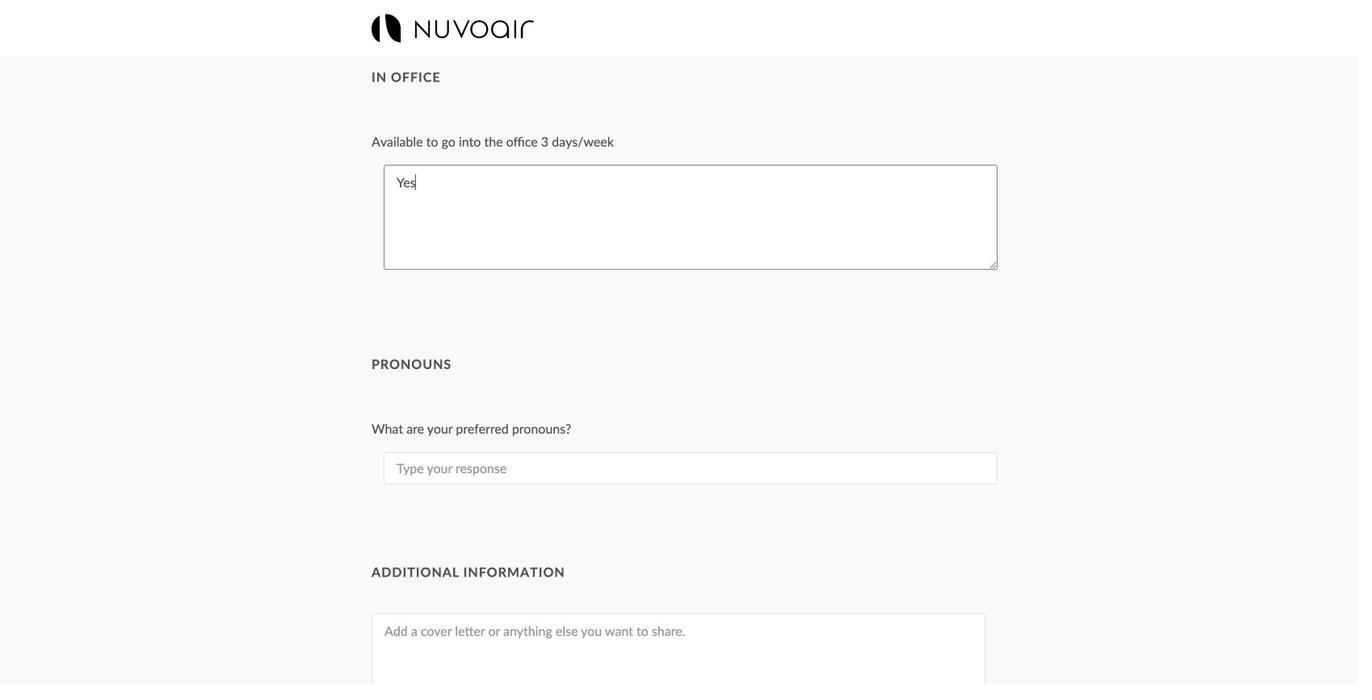 Task type: describe. For each thing, give the bounding box(es) containing it.
nuvoair logo image
[[372, 14, 534, 42]]



Task type: vqa. For each thing, say whether or not it's contained in the screenshot.
Add A Cover Letter Or Anything Else You Want To Share. text box
yes



Task type: locate. For each thing, give the bounding box(es) containing it.
Type your response text field
[[384, 452, 998, 485]]

Add a cover letter or anything else you want to share. text field
[[372, 614, 986, 684]]

None text field
[[384, 165, 998, 270]]



